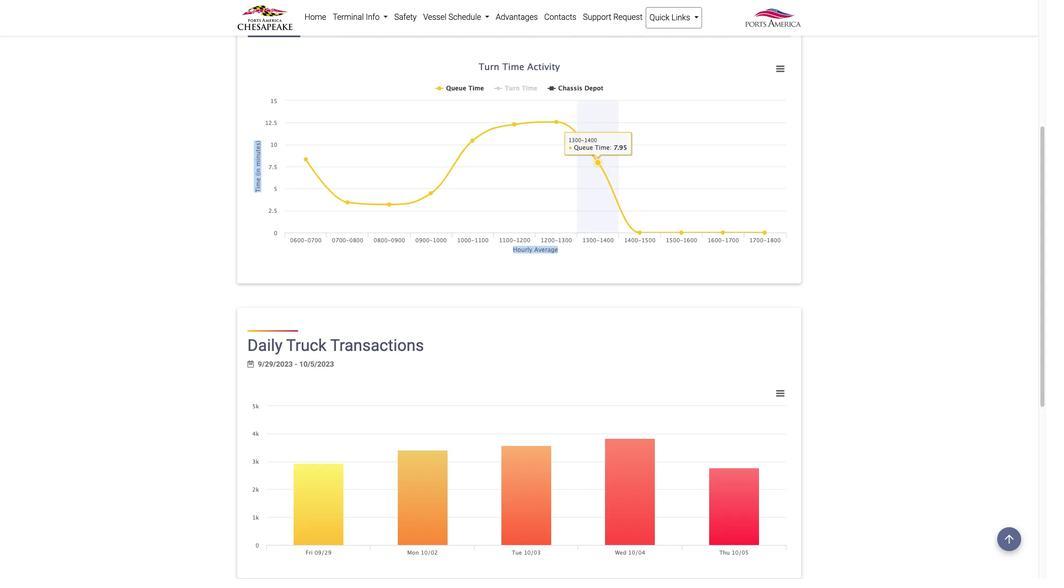 Task type: vqa. For each thing, say whether or not it's contained in the screenshot.
00:52:56
yes



Task type: describe. For each thing, give the bounding box(es) containing it.
queue
[[255, 1, 276, 9]]

00:50:12
[[346, 22, 373, 31]]

00:48:05
[[740, 22, 770, 31]]

terminal
[[333, 12, 364, 22]]

support
[[583, 12, 612, 22]]

time for queue time
[[277, 1, 294, 9]]

00:07:50
[[740, 1, 770, 9]]

01:04:24
[[307, 22, 334, 31]]

info
[[366, 12, 380, 22]]

00:46:07
[[424, 22, 452, 31]]

home
[[305, 12, 326, 22]]

vessel
[[423, 12, 447, 22]]

9/29/2023
[[258, 360, 293, 369]]

quick
[[650, 13, 670, 22]]

-
[[295, 360, 298, 369]]

contacts
[[544, 12, 577, 22]]

advantages link
[[493, 7, 541, 27]]

transactions
[[330, 336, 424, 355]]

contacts link
[[541, 7, 580, 27]]

links
[[672, 13, 690, 22]]

safety
[[394, 12, 417, 22]]

vessel schedule
[[423, 12, 483, 22]]

home link
[[301, 7, 330, 27]]

time for turn time
[[274, 22, 291, 31]]



Task type: locate. For each thing, give the bounding box(es) containing it.
1 vertical spatial time
[[274, 22, 291, 31]]

calendar week image
[[248, 361, 254, 368]]

queue time
[[255, 1, 294, 9]]

00:52:56
[[464, 22, 491, 31]]

time right turn
[[274, 22, 291, 31]]

00:53:03
[[503, 22, 530, 31]]

00:30:24
[[581, 22, 609, 31]]

turn
[[258, 22, 273, 31]]

go to top image
[[998, 528, 1022, 551]]

terminal info link
[[330, 7, 391, 27]]

quick links link
[[646, 7, 702, 28]]

support request
[[583, 12, 643, 22]]

advantages
[[496, 12, 538, 22]]

vessel schedule link
[[420, 7, 493, 27]]

0 vertical spatial time
[[277, 1, 294, 9]]

support request link
[[580, 7, 646, 27]]

terminal info
[[333, 12, 382, 22]]

00:48:39
[[542, 22, 569, 31]]

9/29/2023 - 10/5/2023
[[258, 360, 334, 369]]

turn time
[[258, 22, 291, 31]]

daily
[[248, 336, 283, 355]]

daily truck transactions
[[248, 336, 424, 355]]

schedule
[[449, 12, 481, 22]]

request
[[614, 12, 643, 22]]

time right the queue
[[277, 1, 294, 9]]

time
[[277, 1, 294, 9], [274, 22, 291, 31]]

safety link
[[391, 7, 420, 27]]

00:38:51
[[385, 22, 413, 31]]

10/5/2023
[[299, 360, 334, 369]]

truck
[[286, 336, 327, 355]]

quick links
[[650, 13, 692, 22]]



